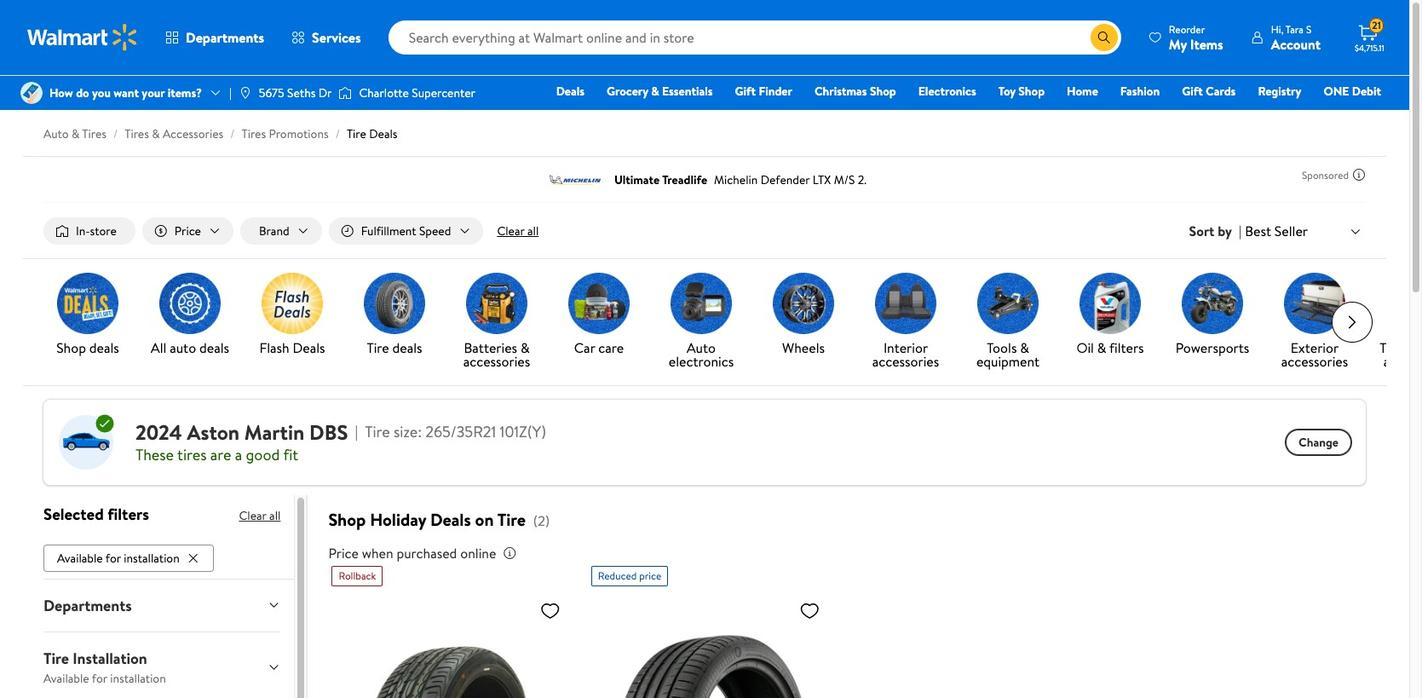 Task type: vqa. For each thing, say whether or not it's contained in the screenshot.
Zenna Argus-UHP All Season 265/35ZR21 101Y XL Passenger Tire image
yes



Task type: locate. For each thing, give the bounding box(es) containing it.
0 horizontal spatial tires
[[82, 125, 107, 142]]

0 horizontal spatial clear
[[239, 507, 267, 524]]

clear all button up batteries & accessories image
[[490, 217, 546, 245]]

sponsored
[[1303, 168, 1349, 182]]

| left "5675"
[[229, 84, 232, 101]]

1 vertical spatial departments button
[[30, 579, 294, 631]]

& for tires
[[72, 125, 80, 142]]

available inside 'tire installation available for installation'
[[43, 670, 89, 687]]

oil & filters image
[[1080, 273, 1141, 334]]

charlotte supercenter
[[359, 84, 476, 101]]

1 deals from the left
[[89, 339, 119, 357]]

1 vertical spatial for
[[92, 670, 107, 687]]

1 gift from the left
[[735, 83, 756, 100]]

departments button down available for installation button
[[30, 579, 294, 631]]

clear all
[[497, 222, 539, 240], [239, 507, 281, 524]]

clear up batteries & accessories image
[[497, 222, 525, 240]]

you
[[92, 84, 111, 101]]

available down installation
[[43, 670, 89, 687]]

tires down "5675"
[[242, 125, 266, 142]]

tools & equipment link
[[964, 273, 1053, 372]]

christmas shop
[[815, 83, 897, 100]]

auto electronics image
[[671, 273, 732, 334]]

0 horizontal spatial departments
[[43, 595, 132, 616]]

2 deals from the left
[[199, 339, 229, 357]]

shop auto image
[[159, 273, 221, 334]]

1 vertical spatial departments
[[43, 595, 132, 616]]

search icon image
[[1098, 31, 1111, 44]]

fulfillment speed button
[[329, 217, 484, 245]]

all for the right 'clear all' button
[[528, 222, 539, 240]]

0 horizontal spatial clear all
[[239, 507, 281, 524]]

clear all button
[[490, 217, 546, 245], [239, 502, 281, 529]]

christmas shop link
[[807, 82, 904, 101]]

filters right oil
[[1110, 339, 1145, 357]]

shop deals link
[[43, 273, 132, 358]]

1 vertical spatial filters
[[108, 503, 149, 525]]

0 horizontal spatial gift
[[735, 83, 756, 100]]

all
[[151, 339, 167, 357]]

0 vertical spatial clear all button
[[490, 217, 546, 245]]

departments up items?
[[186, 28, 264, 47]]

0 vertical spatial price
[[175, 222, 201, 240]]

0 horizontal spatial deals
[[89, 339, 119, 357]]

car
[[574, 339, 595, 357]]

2 vertical spatial |
[[355, 421, 358, 443]]

1 horizontal spatial clear all button
[[490, 217, 546, 245]]

1 vertical spatial clear
[[239, 507, 267, 524]]

price button
[[142, 217, 234, 245]]

all auto deals
[[151, 339, 229, 357]]

gift left cards
[[1183, 83, 1203, 100]]

& right grocery
[[651, 83, 660, 100]]

auto
[[170, 339, 196, 357]]

installation inside 'tire installation available for installation'
[[110, 670, 166, 687]]

1 vertical spatial price
[[329, 544, 359, 563]]

essentials
[[662, 83, 713, 100]]

0 horizontal spatial auto
[[43, 125, 69, 142]]

 image left "5675"
[[239, 86, 252, 100]]

all
[[528, 222, 539, 240], [269, 507, 281, 524]]

1 horizontal spatial clear
[[497, 222, 525, 240]]

0 vertical spatial auto
[[43, 125, 69, 142]]

departments tab
[[30, 579, 294, 631]]

& inside tools & equipment
[[1021, 339, 1030, 357]]

car care link
[[555, 273, 644, 358]]

(2)
[[533, 512, 550, 530]]

shop holiday deals on tire (2)
[[329, 508, 550, 531]]

tire left size:
[[365, 421, 390, 443]]

& right tools
[[1021, 339, 1030, 357]]

1 horizontal spatial all
[[528, 222, 539, 240]]

0 vertical spatial clear
[[497, 222, 525, 240]]

1 vertical spatial installation
[[110, 670, 166, 687]]

0 vertical spatial |
[[229, 84, 232, 101]]

departments
[[186, 28, 264, 47], [43, 595, 132, 616]]

deals
[[89, 339, 119, 357], [199, 339, 229, 357], [393, 339, 422, 357]]

&
[[651, 83, 660, 100], [72, 125, 80, 142], [152, 125, 160, 142], [521, 339, 530, 357], [1021, 339, 1030, 357], [1098, 339, 1107, 357], [1415, 339, 1423, 357]]

2 horizontal spatial deals
[[393, 339, 422, 357]]

gift left finder
[[735, 83, 756, 100]]

ad disclaimer and feedback image
[[1353, 168, 1367, 182]]

truck &
[[1380, 339, 1423, 371]]

0 horizontal spatial |
[[229, 84, 232, 101]]

| inside sort and filter section element
[[1239, 222, 1242, 240]]

add to favorites list, continental contisportcontact 5p 265/35r21 101 y tire fits: 2021-22 tesla s plaid, 2019 audi a8 quattro l image
[[800, 600, 820, 622]]

gift finder
[[735, 83, 793, 100]]

clear all button down good
[[239, 502, 281, 529]]

0 vertical spatial all
[[528, 222, 539, 240]]

wheels image
[[773, 273, 835, 334]]

tires
[[177, 444, 207, 465]]

/ left tire deals link at the left of the page
[[336, 125, 340, 142]]

reorder
[[1169, 22, 1206, 36]]

1 horizontal spatial accessories
[[873, 352, 940, 371]]

registry link
[[1251, 82, 1310, 101]]

0 vertical spatial clear all
[[497, 222, 539, 240]]

& left accessories
[[152, 125, 160, 142]]

/ right auto & tires link
[[113, 125, 118, 142]]

0 horizontal spatial /
[[113, 125, 118, 142]]

promotions
[[269, 125, 329, 142]]

gift inside gift cards 'link'
[[1183, 83, 1203, 100]]

tire deals link
[[350, 273, 439, 358]]

price inside dropdown button
[[175, 222, 201, 240]]

fashion
[[1121, 83, 1160, 100]]

accessories down batteries & accessories image
[[464, 352, 530, 371]]

reduced price
[[598, 569, 662, 583]]

deals right auto
[[199, 339, 229, 357]]

| right by in the top of the page
[[1239, 222, 1242, 240]]

wheels link
[[760, 273, 848, 358]]

0 horizontal spatial  image
[[239, 86, 252, 100]]

auto down how
[[43, 125, 69, 142]]

walmart+ link
[[1323, 106, 1390, 124]]

deals down shop all. image
[[89, 339, 119, 357]]

shop right christmas
[[870, 83, 897, 100]]

departments button up items?
[[152, 17, 278, 58]]

shop right toy on the top right
[[1019, 83, 1045, 100]]

3 accessories from the left
[[1282, 352, 1349, 371]]

store
[[90, 222, 117, 240]]

for down installation
[[92, 670, 107, 687]]

tires down want
[[125, 125, 149, 142]]

electronics
[[919, 83, 977, 100]]

services button
[[278, 17, 375, 58]]

clear for the right 'clear all' button
[[497, 222, 525, 240]]

2 tires from the left
[[125, 125, 149, 142]]

0 horizontal spatial price
[[175, 222, 201, 240]]

1 vertical spatial auto
[[687, 339, 716, 357]]

& inside grocery & essentials link
[[651, 83, 660, 100]]

interior accessories image
[[876, 273, 937, 334]]

speed
[[419, 222, 451, 240]]

gift for gift finder
[[735, 83, 756, 100]]

exterior accessories
[[1282, 339, 1349, 371]]

2 horizontal spatial |
[[1239, 222, 1242, 240]]

installation up departments tab on the bottom of page
[[124, 550, 180, 567]]

for inside button
[[106, 550, 121, 567]]

gift for gift cards
[[1183, 83, 1203, 100]]

services
[[312, 28, 361, 47]]

1 vertical spatial available
[[43, 670, 89, 687]]

1 horizontal spatial |
[[355, 421, 358, 443]]

brand
[[259, 222, 290, 240]]

tire
[[347, 125, 366, 142], [367, 339, 389, 357], [365, 421, 390, 443], [498, 508, 526, 531], [43, 648, 69, 669]]

deals right flash on the left
[[293, 339, 325, 357]]

in-store
[[76, 222, 117, 240]]

deals inside tire deals link
[[393, 339, 422, 357]]

for down selected filters
[[106, 550, 121, 567]]

1 horizontal spatial filters
[[1110, 339, 1145, 357]]

1 horizontal spatial /
[[230, 125, 235, 142]]

deals inside shop deals link
[[89, 339, 119, 357]]

2 horizontal spatial /
[[336, 125, 340, 142]]

change button
[[1286, 429, 1353, 456]]

0 vertical spatial available
[[57, 550, 103, 567]]

clear all up batteries & accessories image
[[497, 222, 539, 240]]

size:
[[394, 421, 422, 443]]

& right batteries
[[521, 339, 530, 357]]

 image
[[20, 82, 43, 104]]

all for the left 'clear all' button
[[269, 507, 281, 524]]

oil
[[1077, 339, 1095, 357]]

deals for tire deals
[[393, 339, 422, 357]]

1 horizontal spatial auto
[[687, 339, 716, 357]]

tire inside 'tire installation available for installation'
[[43, 648, 69, 669]]

clear inside sort and filter section element
[[497, 222, 525, 240]]

0 horizontal spatial accessories
[[464, 352, 530, 371]]

1 horizontal spatial tires
[[125, 125, 149, 142]]

account
[[1272, 35, 1321, 53]]

Search search field
[[388, 20, 1122, 55]]

shop
[[870, 83, 897, 100], [1019, 83, 1045, 100], [56, 339, 86, 357], [329, 508, 366, 531]]

gift inside gift finder link
[[735, 83, 756, 100]]

1 horizontal spatial departments
[[186, 28, 264, 47]]

1 horizontal spatial price
[[329, 544, 359, 563]]

 image right dr on the top left of page
[[339, 84, 352, 101]]

accessories down next slide for chipmodulewithimages list
[[1282, 352, 1349, 371]]

electronics link
[[911, 82, 984, 101]]

accessories
[[163, 125, 224, 142]]

& inside 'batteries & accessories'
[[521, 339, 530, 357]]

filters up available for installation list item
[[108, 503, 149, 525]]

/ right accessories
[[230, 125, 235, 142]]

walmart image
[[27, 24, 138, 51]]

price up rollback
[[329, 544, 359, 563]]

& for essentials
[[651, 83, 660, 100]]

2 horizontal spatial accessories
[[1282, 352, 1349, 371]]

1 vertical spatial clear all button
[[239, 502, 281, 529]]

electronics
[[669, 352, 734, 371]]

auto & tires / tires & accessories / tires promotions / tire deals
[[43, 125, 398, 142]]

auto inside 'auto electronics'
[[687, 339, 716, 357]]

price
[[639, 569, 662, 583]]

good
[[246, 444, 280, 465]]

in-
[[76, 222, 90, 240]]

1 horizontal spatial deals
[[199, 339, 229, 357]]

0 vertical spatial for
[[106, 550, 121, 567]]

legal information image
[[503, 547, 517, 560]]

in-store button
[[43, 217, 135, 245]]

shop all. image
[[57, 273, 118, 334]]

1 vertical spatial all
[[269, 507, 281, 524]]

& right 'truck' in the right of the page
[[1415, 339, 1423, 357]]

deals down tires image
[[393, 339, 422, 357]]

home link
[[1060, 82, 1106, 101]]

deals inside all auto deals link
[[199, 339, 229, 357]]

& right oil
[[1098, 339, 1107, 357]]

 image
[[339, 84, 352, 101], [239, 86, 252, 100]]

1 horizontal spatial gift
[[1183, 83, 1203, 100]]

0 horizontal spatial filters
[[108, 503, 149, 525]]

tire installation tab
[[30, 632, 294, 698]]

tools & equipment
[[977, 339, 1040, 371]]

flash deals image
[[262, 273, 323, 334]]

shop down shop all. image
[[56, 339, 86, 357]]

2 accessories from the left
[[873, 352, 940, 371]]

| right dbs
[[355, 421, 358, 443]]

price when purchased online
[[329, 544, 496, 563]]

0 vertical spatial installation
[[124, 550, 180, 567]]

2024
[[136, 417, 182, 446]]

price up shop auto image
[[175, 222, 201, 240]]

3 deals from the left
[[393, 339, 422, 357]]

hi, tara s account
[[1272, 22, 1321, 53]]

best
[[1246, 222, 1272, 240]]

installation down installation
[[110, 670, 166, 687]]

tire right on
[[498, 508, 526, 531]]

next slide for chipmodulewithimages list image
[[1332, 302, 1373, 343]]

0 horizontal spatial all
[[269, 507, 281, 524]]

oil & filters link
[[1066, 273, 1155, 358]]

5675
[[259, 84, 284, 101]]

deals left on
[[430, 508, 471, 531]]

equipment
[[977, 352, 1040, 371]]

accessories
[[464, 352, 530, 371], [873, 352, 940, 371], [1282, 352, 1349, 371]]

departments down available for installation
[[43, 595, 132, 616]]

2 gift from the left
[[1183, 83, 1203, 100]]

auto down auto electronics image at the top of the page
[[687, 339, 716, 357]]

1 vertical spatial |
[[1239, 222, 1242, 240]]

registry
[[1259, 83, 1302, 100]]

zenna argus-uhp all season 265/35zr21 101y xl passenger tire image
[[332, 593, 568, 698]]

accessories down interior accessories image
[[873, 352, 940, 371]]

clear down good
[[239, 507, 267, 524]]

& inside oil & filters link
[[1098, 339, 1107, 357]]

1 tires from the left
[[82, 125, 107, 142]]

& down do at the left
[[72, 125, 80, 142]]

2024 aston martin dbs | tire size: 265/35r21 101z(y) these tires are a good fit
[[136, 417, 547, 465]]

shop up when
[[329, 508, 366, 531]]

interior accessories link
[[862, 273, 951, 372]]

all inside sort and filter section element
[[528, 222, 539, 240]]

1 horizontal spatial clear all
[[497, 222, 539, 240]]

0 vertical spatial departments
[[186, 28, 264, 47]]

tire left installation
[[43, 648, 69, 669]]

available down selected
[[57, 550, 103, 567]]

reduced
[[598, 569, 637, 583]]

1 horizontal spatial  image
[[339, 84, 352, 101]]

tara
[[1286, 22, 1304, 36]]

clear all down good
[[239, 507, 281, 524]]

tires down you
[[82, 125, 107, 142]]

2 horizontal spatial tires
[[242, 125, 266, 142]]



Task type: describe. For each thing, give the bounding box(es) containing it.
flash deals
[[259, 339, 325, 357]]

sort and filter section element
[[23, 204, 1387, 258]]

& for accessories
[[521, 339, 530, 357]]

265/35r21
[[426, 421, 496, 443]]

rollback
[[339, 569, 376, 583]]

2 / from the left
[[230, 125, 235, 142]]

seller
[[1275, 222, 1309, 240]]

1 accessories from the left
[[464, 352, 530, 371]]

price for price when purchased online
[[329, 544, 359, 563]]

tire inside 2024 aston martin dbs | tire size: 265/35r21 101z(y) these tires are a good fit
[[365, 421, 390, 443]]

gift cards link
[[1175, 82, 1244, 101]]

available for installation button
[[43, 545, 214, 572]]

my
[[1169, 35, 1188, 53]]

holiday
[[370, 508, 426, 531]]

3 tires from the left
[[242, 125, 266, 142]]

tires & accessories link
[[125, 125, 224, 142]]

| inside 2024 aston martin dbs | tire size: 265/35r21 101z(y) these tires are a good fit
[[355, 421, 358, 443]]

& for filters
[[1098, 339, 1107, 357]]

 image for charlotte supercenter
[[339, 84, 352, 101]]

wheels
[[783, 339, 825, 357]]

& for equipment
[[1021, 339, 1030, 357]]

car care
[[574, 339, 624, 357]]

deals link
[[549, 82, 593, 101]]

one
[[1324, 83, 1350, 100]]

flash
[[259, 339, 290, 357]]

powersports image
[[1182, 273, 1244, 334]]

grocery
[[607, 83, 649, 100]]

accessories for exterior accessories
[[1282, 352, 1349, 371]]

available inside button
[[57, 550, 103, 567]]

interior
[[884, 339, 928, 357]]

online
[[461, 544, 496, 563]]

0 horizontal spatial clear all button
[[239, 502, 281, 529]]

your
[[142, 84, 165, 101]]

reorder my items
[[1169, 22, 1224, 53]]

0 vertical spatial filters
[[1110, 339, 1145, 357]]

car care image
[[569, 273, 630, 334]]

sort by |
[[1190, 222, 1242, 240]]

installation inside button
[[124, 550, 180, 567]]

deals left grocery
[[556, 83, 585, 100]]

brand button
[[240, 217, 322, 245]]

oil & filters
[[1077, 339, 1145, 357]]

items?
[[168, 84, 202, 101]]

clear for the left 'clear all' button
[[239, 507, 267, 524]]

auto for auto electronics
[[687, 339, 716, 357]]

vehicle type: car and truck image
[[57, 414, 115, 472]]

purchased
[[397, 544, 457, 563]]

fulfillment speed
[[361, 222, 451, 240]]

installation
[[73, 648, 147, 669]]

 image for 5675 seths dr
[[239, 86, 252, 100]]

price for price
[[175, 222, 201, 240]]

grocery & essentials
[[607, 83, 713, 100]]

truck
[[1380, 339, 1412, 357]]

hi,
[[1272, 22, 1284, 36]]

accessories for interior accessories
[[873, 352, 940, 371]]

tires image
[[364, 273, 425, 334]]

available for installation list item
[[43, 541, 217, 572]]

one debit link
[[1317, 82, 1390, 101]]

tools
[[987, 339, 1017, 357]]

21
[[1373, 18, 1382, 33]]

continental contisportcontact 5p 265/35r21 101 y tire fits: 2021-22 tesla s plaid, 2019 audi a8 quattro l image
[[591, 593, 827, 698]]

gift finder link
[[728, 82, 800, 101]]

101z(y)
[[500, 421, 547, 443]]

selected filters
[[43, 503, 149, 525]]

finder
[[759, 83, 793, 100]]

0 vertical spatial departments button
[[152, 17, 278, 58]]

tires promotions link
[[242, 125, 329, 142]]

tire installation available for installation
[[43, 648, 166, 687]]

do
[[76, 84, 89, 101]]

exterior
[[1291, 339, 1339, 357]]

tire deals
[[367, 339, 422, 357]]

christmas
[[815, 83, 868, 100]]

batteries & accessories
[[464, 339, 530, 371]]

available for installation
[[57, 550, 180, 567]]

gift cards
[[1183, 83, 1236, 100]]

change
[[1299, 434, 1339, 451]]

care
[[599, 339, 624, 357]]

1 vertical spatial clear all
[[239, 507, 281, 524]]

all auto deals link
[[146, 273, 234, 358]]

auto & tires link
[[43, 125, 107, 142]]

deals down charlotte
[[369, 125, 398, 142]]

are
[[210, 444, 231, 465]]

& inside the truck &
[[1415, 339, 1423, 357]]

by
[[1218, 222, 1233, 240]]

fashion link
[[1113, 82, 1168, 101]]

toy shop link
[[991, 82, 1053, 101]]

tools & equipment image
[[978, 273, 1039, 334]]

deals for shop deals
[[89, 339, 119, 357]]

departments inside tab
[[43, 595, 132, 616]]

dbs
[[309, 417, 348, 446]]

selected
[[43, 503, 104, 525]]

exterior accessories link
[[1271, 273, 1360, 372]]

tire down charlotte
[[347, 125, 366, 142]]

debit
[[1353, 83, 1382, 100]]

auto electronics
[[669, 339, 734, 371]]

dr
[[319, 84, 332, 101]]

s
[[1307, 22, 1312, 36]]

fit
[[283, 444, 298, 465]]

clear all inside sort and filter section element
[[497, 222, 539, 240]]

add to favorites list, zenna argus-uhp all season 265/35zr21 101y xl passenger tire image
[[540, 600, 561, 622]]

cards
[[1206, 83, 1236, 100]]

interior accessories
[[873, 339, 940, 371]]

home
[[1067, 83, 1099, 100]]

how do you want your items?
[[49, 84, 202, 101]]

auto for auto & tires / tires & accessories / tires promotions / tire deals
[[43, 125, 69, 142]]

batteries & accessories link
[[453, 273, 541, 372]]

walmart+
[[1331, 107, 1382, 124]]

batteries & accessories image
[[466, 273, 528, 334]]

exterior accessories image
[[1285, 273, 1346, 334]]

tire down tires image
[[367, 339, 389, 357]]

Walmart Site-Wide search field
[[388, 20, 1122, 55]]

1 / from the left
[[113, 125, 118, 142]]

truck & link
[[1373, 273, 1423, 372]]

3 / from the left
[[336, 125, 340, 142]]

want
[[114, 84, 139, 101]]

sort
[[1190, 222, 1215, 240]]

grocery & essentials link
[[599, 82, 721, 101]]

$4,715.11
[[1355, 42, 1385, 54]]

for inside 'tire installation available for installation'
[[92, 670, 107, 687]]

items
[[1191, 35, 1224, 53]]

applied filters section element
[[43, 503, 149, 525]]

5675 seths dr
[[259, 84, 332, 101]]

best seller
[[1246, 222, 1309, 240]]



